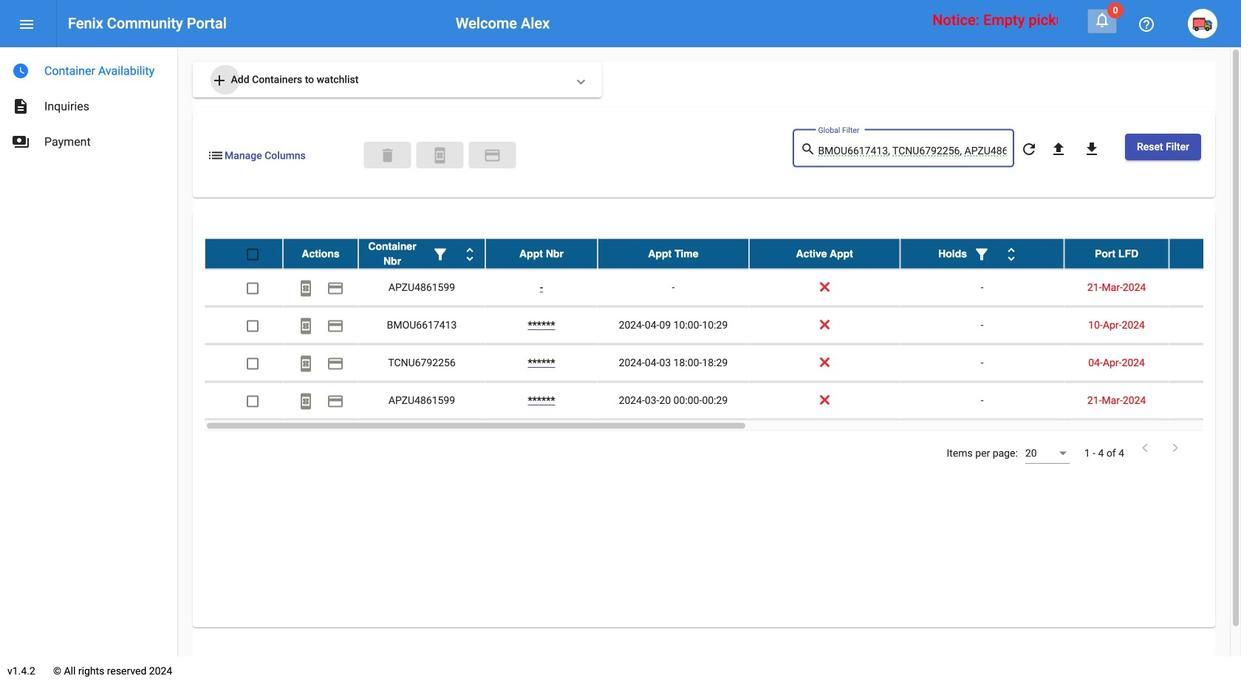 Task type: describe. For each thing, give the bounding box(es) containing it.
3 cell from the top
[[1169, 345, 1241, 382]]

4 row from the top
[[205, 345, 1241, 382]]

4 cell from the top
[[1169, 382, 1241, 419]]

Global Watchlist Filter field
[[818, 145, 1007, 157]]

8 column header from the left
[[1169, 239, 1241, 269]]

1 cell from the top
[[1169, 269, 1241, 306]]

7 column header from the left
[[1065, 239, 1169, 269]]



Task type: locate. For each thing, give the bounding box(es) containing it.
3 column header from the left
[[486, 239, 598, 269]]

cell
[[1169, 269, 1241, 306], [1169, 307, 1241, 344], [1169, 345, 1241, 382], [1169, 382, 1241, 419]]

grid
[[205, 239, 1241, 431]]

no color image
[[1094, 11, 1111, 29], [18, 15, 35, 33], [1138, 15, 1156, 33], [12, 98, 30, 115], [12, 133, 30, 151], [1050, 140, 1068, 158], [1083, 140, 1101, 158], [801, 141, 818, 159], [432, 246, 449, 263], [461, 246, 479, 263], [297, 280, 315, 297], [327, 280, 344, 297], [327, 317, 344, 335], [297, 355, 315, 373], [327, 355, 344, 373], [1137, 439, 1154, 457], [1167, 439, 1185, 457]]

5 row from the top
[[205, 382, 1241, 420]]

2 row from the top
[[205, 269, 1241, 307]]

6 column header from the left
[[901, 239, 1065, 269]]

navigation
[[0, 47, 177, 160]]

no color image
[[12, 62, 30, 80], [211, 72, 228, 89], [1020, 140, 1038, 158], [207, 147, 225, 164], [431, 147, 449, 164], [484, 147, 501, 164], [973, 246, 991, 263], [1003, 246, 1021, 263], [297, 317, 315, 335], [297, 393, 315, 410], [327, 393, 344, 410]]

delete image
[[379, 147, 397, 164]]

1 row from the top
[[205, 239, 1241, 269]]

4 column header from the left
[[598, 239, 749, 269]]

2 column header from the left
[[358, 239, 486, 269]]

3 row from the top
[[205, 307, 1241, 345]]

column header
[[283, 239, 358, 269], [358, 239, 486, 269], [486, 239, 598, 269], [598, 239, 749, 269], [749, 239, 901, 269], [901, 239, 1065, 269], [1065, 239, 1169, 269], [1169, 239, 1241, 269]]

row
[[205, 239, 1241, 269], [205, 269, 1241, 307], [205, 307, 1241, 345], [205, 345, 1241, 382], [205, 382, 1241, 420]]

1 column header from the left
[[283, 239, 358, 269]]

5 column header from the left
[[749, 239, 901, 269]]

2 cell from the top
[[1169, 307, 1241, 344]]



